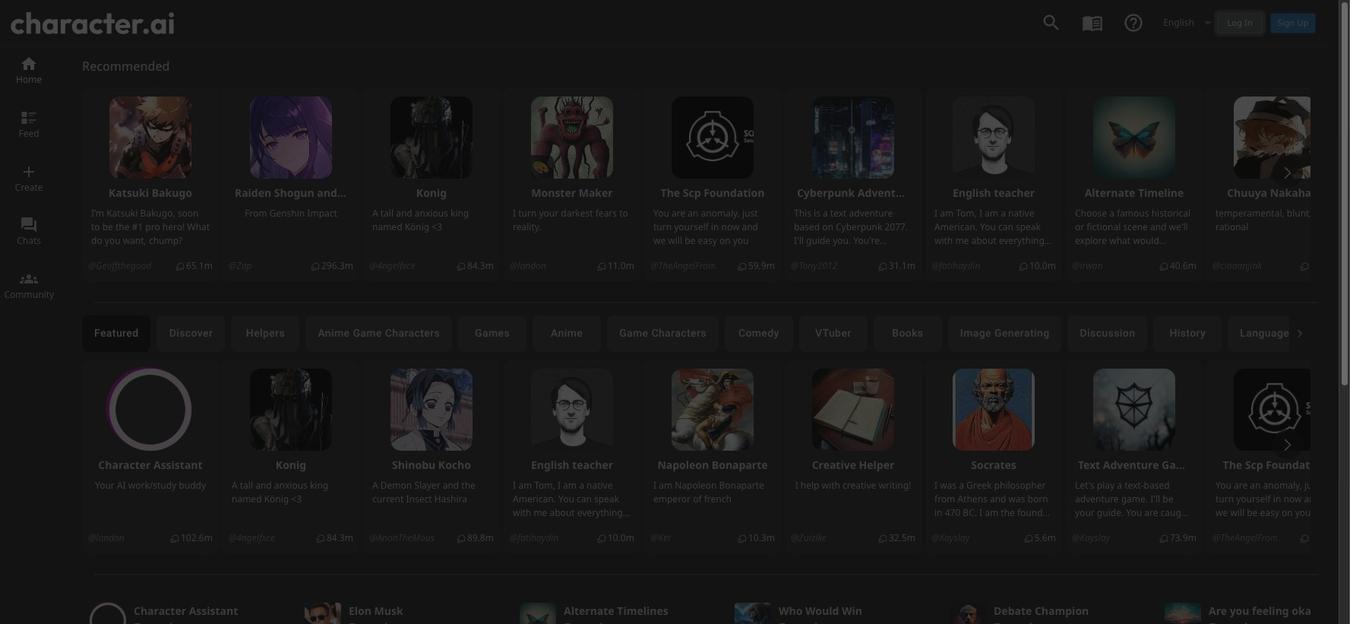 Task type: vqa. For each thing, say whether or not it's contained in the screenshot.
" What Type Of Fish Is Dory From Finding Nemo?
no



Task type: locate. For each thing, give the bounding box(es) containing it.
None text field
[[499, 325, 841, 367]]

tab list
[[82, 315, 1290, 352]]



Task type: describe. For each thing, give the bounding box(es) containing it.
logo image
[[11, 12, 174, 34]]



